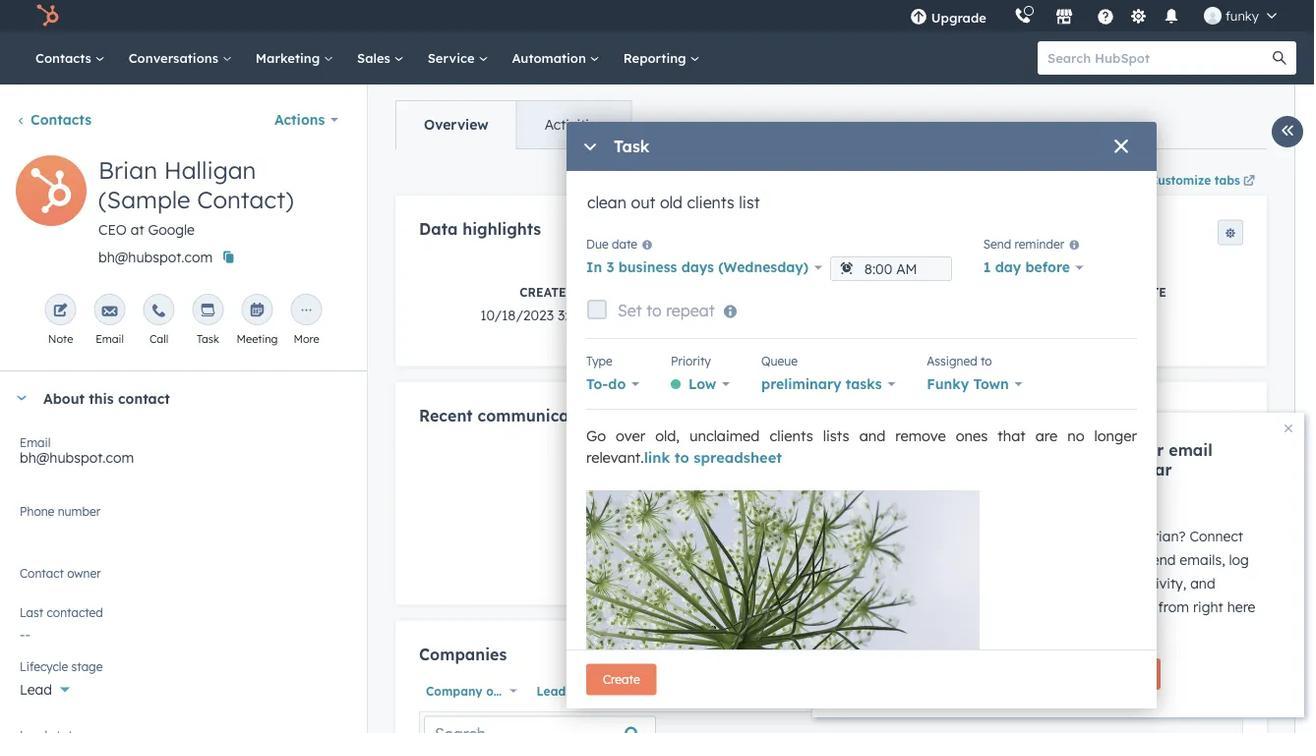 Task type: describe. For each thing, give the bounding box(es) containing it.
company owner button
[[419, 679, 523, 705]]

send reminder
[[984, 237, 1065, 252]]

do
[[608, 376, 626, 393]]

communications
[[478, 406, 608, 425]]

assigned to
[[927, 354, 992, 368]]

2 horizontal spatial last
[[1038, 285, 1068, 299]]

pm
[[587, 306, 608, 324]]

account inside the pro tip: connect your email account and calendar
[[1000, 460, 1063, 480]]

customize tabs
[[1150, 173, 1241, 187]]

before
[[1026, 259, 1070, 276]]

pro tip: connect your email account and calendar
[[1000, 441, 1213, 480]]

about this contact button
[[0, 372, 347, 425]]

funky town image
[[1204, 7, 1222, 25]]

schedule
[[1000, 599, 1057, 616]]

email image
[[102, 304, 118, 320]]

2 vertical spatial email
[[1096, 576, 1131, 593]]

Last contacted text field
[[20, 617, 347, 648]]

to for link
[[675, 449, 689, 467]]

in 3 business days (wednesday)
[[586, 259, 809, 276]]

lead status button
[[530, 679, 624, 705]]

your inside the pro tip: connect your email account and calendar
[[1128, 441, 1164, 460]]

type
[[586, 354, 613, 368]]

Title text field
[[586, 191, 1137, 230]]

contacts'
[[1032, 576, 1092, 593]]

note image
[[53, 304, 68, 320]]

tip:
[[1031, 441, 1056, 460]]

overview
[[424, 116, 489, 133]]

number
[[58, 504, 100, 519]]

over
[[616, 427, 646, 445]]

business
[[619, 259, 677, 276]]

create for create
[[603, 673, 640, 688]]

to-do
[[586, 376, 626, 393]]

notifications button
[[1155, 0, 1188, 31]]

create for create date 10/18/2023 3:29 pm mdt
[[520, 285, 566, 299]]

pro
[[1000, 441, 1026, 460]]

connect
[[1061, 441, 1123, 460]]

recent
[[419, 406, 473, 425]]

data highlights
[[419, 219, 541, 239]]

date inside create date 10/18/2023 3:29 pm mdt
[[570, 285, 601, 299]]

right
[[1193, 599, 1224, 616]]

in
[[1000, 623, 1011, 640]]

add button
[[1140, 645, 1206, 671]]

service
[[428, 50, 479, 66]]

ceo
[[98, 221, 127, 239]]

sales
[[357, 50, 394, 66]]

here
[[1227, 599, 1256, 616]]

marketing
[[256, 50, 324, 66]]

settings image
[[1130, 8, 1147, 26]]

1 day before
[[984, 259, 1070, 276]]

settings link
[[1126, 5, 1151, 26]]

date
[[612, 237, 638, 252]]

ready
[[1000, 528, 1041, 546]]

last contacted
[[20, 606, 103, 620]]

all
[[1140, 599, 1155, 616]]

link
[[644, 449, 670, 467]]

last activity date button
[[632, 679, 745, 705]]

no activities.
[[789, 561, 874, 578]]

meeting image
[[249, 304, 265, 320]]

meetings
[[1060, 599, 1120, 616]]

(sample
[[98, 185, 190, 214]]

reach
[[1062, 528, 1098, 546]]

task image
[[200, 304, 216, 320]]

1 vertical spatial last
[[20, 606, 43, 620]]

lead status
[[537, 684, 607, 699]]

and for remove
[[859, 427, 886, 445]]

caret image
[[16, 396, 28, 401]]

assigned
[[927, 354, 978, 368]]

lead for lead
[[20, 682, 52, 699]]

email inside the pro tip: connect your email account and calendar
[[1169, 441, 1213, 460]]

note
[[48, 333, 73, 346]]

emails,
[[1180, 552, 1225, 569]]

and for calendar
[[1068, 460, 1098, 480]]

account inside ready to reach out to brian? connect your email account to send emails, log your contacts' email activity, and schedule meetings — all from right here in hubspot.
[[1072, 552, 1124, 569]]

town
[[973, 376, 1009, 393]]

0 vertical spatial activity
[[1072, 285, 1132, 299]]

email for email
[[96, 333, 124, 346]]

contacted
[[47, 606, 103, 620]]

to for set
[[646, 301, 662, 321]]

preliminary tasks
[[762, 376, 882, 393]]

in
[[586, 259, 602, 276]]

activities button
[[516, 101, 631, 149]]

minimize dialog image
[[582, 140, 598, 156]]

longer
[[1095, 427, 1137, 445]]

set to repeat
[[618, 301, 715, 321]]

calling icon image
[[1014, 8, 1032, 25]]

2 vertical spatial your
[[1000, 576, 1028, 593]]

low button
[[671, 371, 730, 398]]

0 vertical spatial contacts link
[[24, 31, 117, 85]]

set
[[618, 301, 642, 321]]

lead for lead status
[[537, 684, 566, 699]]

about
[[43, 390, 85, 407]]

1 vertical spatial email
[[1032, 552, 1068, 569]]

activities.
[[812, 561, 874, 578]]

phone
[[20, 504, 54, 519]]

spreadsheet
[[694, 449, 782, 467]]

clients
[[770, 427, 813, 445]]

hubspot.
[[1015, 623, 1075, 640]]

from
[[1158, 599, 1189, 616]]

actions button
[[262, 100, 351, 140]]

to left "send"
[[1128, 552, 1141, 569]]

low
[[689, 376, 717, 393]]

lifecycle for lifecycle stage
[[20, 660, 68, 674]]

0 vertical spatial contacts
[[35, 50, 95, 66]]

to for ready
[[1045, 528, 1058, 546]]

that
[[998, 427, 1026, 445]]

no
[[1068, 427, 1085, 445]]

call
[[149, 333, 168, 346]]

brian?
[[1145, 528, 1186, 546]]

last activity date inside last activity date popup button
[[639, 684, 745, 699]]

hubspot link
[[24, 4, 74, 28]]

old,
[[655, 427, 680, 445]]

stage
[[71, 660, 103, 674]]



Task type: vqa. For each thing, say whether or not it's contained in the screenshot.


Task type: locate. For each thing, give the bounding box(es) containing it.
search image
[[1273, 51, 1287, 65]]

1 horizontal spatial create
[[603, 673, 640, 688]]

and inside the pro tip: connect your email account and calendar
[[1068, 460, 1098, 480]]

ready to reach out to brian? connect your email account to send emails, log your contacts' email activity, and schedule meetings — all from right here in hubspot.
[[1000, 528, 1256, 640]]

no owner button
[[20, 563, 347, 595]]

recent communications
[[419, 406, 608, 425]]

contacts link up edit popup button
[[16, 111, 92, 128]]

account down out
[[1072, 552, 1124, 569]]

brian halligan (sample contact) ceo at google
[[98, 155, 294, 239]]

notifications image
[[1163, 9, 1180, 27]]

are
[[1036, 427, 1058, 445]]

0 horizontal spatial last
[[20, 606, 43, 620]]

funky
[[1226, 7, 1259, 24]]

lead left status
[[537, 684, 566, 699]]

company owner
[[426, 684, 523, 699]]

email up contacts'
[[1032, 552, 1068, 569]]

email inside the email bh@hubspot.com
[[20, 435, 51, 450]]

to for assigned
[[981, 354, 992, 368]]

1 horizontal spatial lifecycle
[[777, 285, 843, 299]]

lead button
[[20, 671, 347, 703]]

day
[[995, 259, 1021, 276]]

lifecycle stage
[[20, 660, 103, 674]]

upgrade image
[[910, 9, 928, 27]]

create date 10/18/2023 3:29 pm mdt
[[480, 285, 641, 324]]

1 horizontal spatial lead
[[537, 684, 566, 699]]

to right out
[[1127, 528, 1141, 546]]

no inside alert
[[789, 561, 808, 578]]

email down caret icon
[[20, 435, 51, 450]]

1 horizontal spatial last
[[639, 684, 664, 699]]

owner for company owner
[[486, 684, 523, 699]]

edit button
[[16, 155, 87, 233]]

lifecycle left stage
[[20, 660, 68, 674]]

1 vertical spatial activity
[[668, 684, 713, 699]]

1 vertical spatial email
[[20, 435, 51, 450]]

0 horizontal spatial no
[[20, 574, 39, 591]]

0 vertical spatial last activity date
[[1038, 285, 1167, 299]]

0 horizontal spatial task
[[197, 333, 219, 346]]

last inside popup button
[[639, 684, 664, 699]]

highlights
[[463, 219, 541, 239]]

1 vertical spatial account
[[1072, 552, 1124, 569]]

and down emails,
[[1191, 576, 1216, 593]]

activity inside popup button
[[668, 684, 713, 699]]

contact)
[[197, 185, 294, 214]]

your right "connect"
[[1128, 441, 1164, 460]]

remove
[[896, 427, 946, 445]]

conversations
[[129, 50, 222, 66]]

brian
[[98, 155, 157, 185]]

0 horizontal spatial lifecycle
[[20, 660, 68, 674]]

menu item
[[1000, 0, 1004, 31]]

lifecycle for lifecycle stage
[[777, 285, 843, 299]]

email bh@hubspot.com
[[20, 435, 134, 467]]

no left activities.
[[789, 561, 808, 578]]

to-do button
[[586, 371, 639, 398]]

last activity date
[[1038, 285, 1167, 299], [639, 684, 745, 699]]

halligan
[[164, 155, 256, 185]]

and
[[859, 427, 886, 445], [1068, 460, 1098, 480], [1191, 576, 1216, 593]]

at
[[131, 221, 144, 239]]

1 vertical spatial lifecycle
[[20, 660, 68, 674]]

1 vertical spatial your
[[1000, 552, 1028, 569]]

task down task image
[[197, 333, 219, 346]]

1 horizontal spatial date
[[716, 684, 745, 699]]

no up last contacted
[[20, 574, 39, 591]]

customize
[[1150, 173, 1211, 187]]

repeat
[[666, 301, 715, 321]]

reminder
[[1015, 237, 1065, 252]]

bh@hubspot.com down the google
[[98, 249, 213, 266]]

0 horizontal spatial lead
[[20, 682, 52, 699]]

owner for contact owner no owner
[[67, 566, 101, 581]]

owner
[[67, 566, 101, 581], [43, 574, 82, 591], [486, 684, 523, 699]]

account
[[1000, 460, 1063, 480], [1072, 552, 1124, 569]]

1 horizontal spatial activity
[[1072, 285, 1132, 299]]

1 vertical spatial last activity date
[[639, 684, 745, 699]]

0 vertical spatial your
[[1128, 441, 1164, 460]]

lead inside popup button
[[537, 684, 566, 699]]

reporting
[[623, 50, 690, 66]]

meeting
[[237, 333, 278, 346]]

1 vertical spatial task
[[197, 333, 219, 346]]

call image
[[151, 304, 167, 320]]

and right "lists"
[[859, 427, 886, 445]]

1 vertical spatial and
[[1068, 460, 1098, 480]]

email
[[1169, 441, 1213, 460], [1032, 552, 1068, 569], [1096, 576, 1131, 593]]

to inside "task description" element
[[675, 449, 689, 467]]

1 vertical spatial bh@hubspot.com
[[20, 450, 134, 467]]

2 horizontal spatial email
[[1169, 441, 1213, 460]]

funky town button
[[927, 371, 1023, 398]]

activity down 1 day before popup button
[[1072, 285, 1132, 299]]

create inside "button"
[[603, 673, 640, 688]]

help image
[[1097, 9, 1115, 27]]

last down contact
[[20, 606, 43, 620]]

marketplaces image
[[1055, 9, 1073, 27]]

no activities. alert
[[419, 449, 1244, 582]]

automation link
[[500, 31, 612, 85]]

calling icon button
[[1006, 3, 1040, 29]]

task description element
[[586, 426, 1141, 734]]

1 vertical spatial create
[[603, 673, 640, 688]]

due
[[586, 237, 609, 252]]

bh@hubspot.com
[[98, 249, 213, 266], [20, 450, 134, 467]]

email for email bh@hubspot.com
[[20, 435, 51, 450]]

contact
[[118, 390, 170, 407]]

and inside go over old, unclaimed clients lists and remove ones that are no longer relevant.
[[859, 427, 886, 445]]

contacts link down hubspot link at the top left of page
[[24, 31, 117, 85]]

account down 'are'
[[1000, 460, 1063, 480]]

email right longer
[[1169, 441, 1213, 460]]

add
[[1171, 651, 1193, 665]]

0 vertical spatial create
[[520, 285, 566, 299]]

navigation
[[396, 100, 632, 150]]

last down before
[[1038, 285, 1068, 299]]

0 horizontal spatial account
[[1000, 460, 1063, 480]]

(wednesday)
[[718, 259, 809, 276]]

email
[[96, 333, 124, 346], [20, 435, 51, 450]]

0 vertical spatial bh@hubspot.com
[[98, 249, 213, 266]]

last right status
[[639, 684, 664, 699]]

contacts up edit popup button
[[30, 111, 92, 128]]

owner up contacted
[[67, 566, 101, 581]]

marketing link
[[244, 31, 345, 85]]

to
[[646, 301, 662, 321], [981, 354, 992, 368], [675, 449, 689, 467], [1045, 528, 1058, 546], [1127, 528, 1141, 546], [1128, 552, 1141, 569]]

1 horizontal spatial account
[[1072, 552, 1124, 569]]

more
[[294, 333, 319, 346]]

0 vertical spatial lifecycle
[[777, 285, 843, 299]]

2 horizontal spatial date
[[1135, 285, 1167, 299]]

task right minimize dialog image
[[614, 137, 650, 157]]

about this contact
[[43, 390, 170, 407]]

hubspot image
[[35, 4, 59, 28]]

out
[[1102, 528, 1123, 546]]

close image
[[1285, 425, 1293, 433]]

sales link
[[345, 31, 416, 85]]

1 vertical spatial contacts link
[[16, 111, 92, 128]]

0 horizontal spatial activity
[[668, 684, 713, 699]]

0 horizontal spatial last activity date
[[639, 684, 745, 699]]

navigation containing overview
[[396, 100, 632, 150]]

calendar
[[1103, 460, 1172, 480]]

to-
[[586, 376, 608, 393]]

more image
[[299, 304, 314, 320]]

0 horizontal spatial email
[[1032, 552, 1068, 569]]

0 vertical spatial and
[[859, 427, 886, 445]]

0 horizontal spatial create
[[520, 285, 566, 299]]

automation
[[512, 50, 590, 66]]

1 horizontal spatial email
[[96, 333, 124, 346]]

2 vertical spatial last
[[639, 684, 664, 699]]

preliminary tasks button
[[762, 371, 896, 398]]

1 horizontal spatial no
[[789, 561, 808, 578]]

—
[[1124, 599, 1136, 616]]

lifecycle
[[777, 285, 843, 299], [20, 660, 68, 674]]

to left reach
[[1045, 528, 1058, 546]]

1 vertical spatial contacts
[[30, 111, 92, 128]]

upgrade
[[931, 9, 987, 26]]

0 vertical spatial email
[[1169, 441, 1213, 460]]

and down the "no"
[[1068, 460, 1098, 480]]

email down email image
[[96, 333, 124, 346]]

HH:MM text field
[[830, 257, 952, 281]]

contact
[[20, 566, 64, 581]]

email up —
[[1096, 576, 1131, 593]]

Phone number text field
[[20, 501, 347, 540]]

2 horizontal spatial and
[[1191, 576, 1216, 593]]

overview button
[[397, 101, 516, 149]]

1
[[984, 259, 991, 276]]

funky button
[[1192, 0, 1289, 31]]

1 horizontal spatial email
[[1096, 576, 1131, 593]]

mdt
[[612, 306, 641, 324]]

lifecycle down '(wednesday)'
[[777, 285, 843, 299]]

activity right create "button"
[[668, 684, 713, 699]]

menu
[[896, 0, 1291, 31]]

0 vertical spatial task
[[614, 137, 650, 157]]

google
[[148, 221, 195, 239]]

owner inside popup button
[[486, 684, 523, 699]]

1 horizontal spatial task
[[614, 137, 650, 157]]

to right link
[[675, 449, 689, 467]]

your
[[1128, 441, 1164, 460], [1000, 552, 1028, 569], [1000, 576, 1028, 593]]

marketplaces button
[[1044, 0, 1085, 31]]

1 horizontal spatial last activity date
[[1038, 285, 1167, 299]]

to up town
[[981, 354, 992, 368]]

help button
[[1089, 0, 1122, 31]]

0 horizontal spatial date
[[570, 285, 601, 299]]

owner right company
[[486, 684, 523, 699]]

and inside ready to reach out to brian? connect your email account to send emails, log your contacts' email activity, and schedule meetings — all from right here in hubspot.
[[1191, 576, 1216, 593]]

owner up last contacted
[[43, 574, 82, 591]]

due date
[[586, 237, 638, 252]]

Search HubSpot search field
[[1038, 41, 1279, 75]]

customize tabs link
[[1123, 164, 1267, 196]]

2 vertical spatial and
[[1191, 576, 1216, 593]]

to right set
[[646, 301, 662, 321]]

your up schedule
[[1000, 576, 1028, 593]]

close dialog image
[[1114, 140, 1129, 156]]

connect
[[1190, 528, 1243, 546]]

lead down lifecycle stage
[[20, 682, 52, 699]]

bh@hubspot.com up number
[[20, 450, 134, 467]]

log
[[1229, 552, 1249, 569]]

0 horizontal spatial email
[[20, 435, 51, 450]]

relevant.
[[586, 449, 644, 467]]

priority
[[671, 354, 711, 368]]

last
[[1038, 285, 1068, 299], [20, 606, 43, 620], [639, 684, 664, 699]]

menu containing funky
[[896, 0, 1291, 31]]

create inside create date 10/18/2023 3:29 pm mdt
[[520, 285, 566, 299]]

date inside popup button
[[716, 684, 745, 699]]

no inside contact owner no owner
[[20, 574, 39, 591]]

queue
[[762, 354, 798, 368]]

1 horizontal spatial and
[[1068, 460, 1098, 480]]

0 vertical spatial email
[[96, 333, 124, 346]]

go over old, unclaimed clients lists and remove ones that are no longer relevant.
[[586, 427, 1141, 467]]

lead inside popup button
[[20, 682, 52, 699]]

0 vertical spatial account
[[1000, 460, 1063, 480]]

0 vertical spatial last
[[1038, 285, 1068, 299]]

0 horizontal spatial and
[[859, 427, 886, 445]]

contacts down hubspot link at the top left of page
[[35, 50, 95, 66]]

your down 'ready'
[[1000, 552, 1028, 569]]



